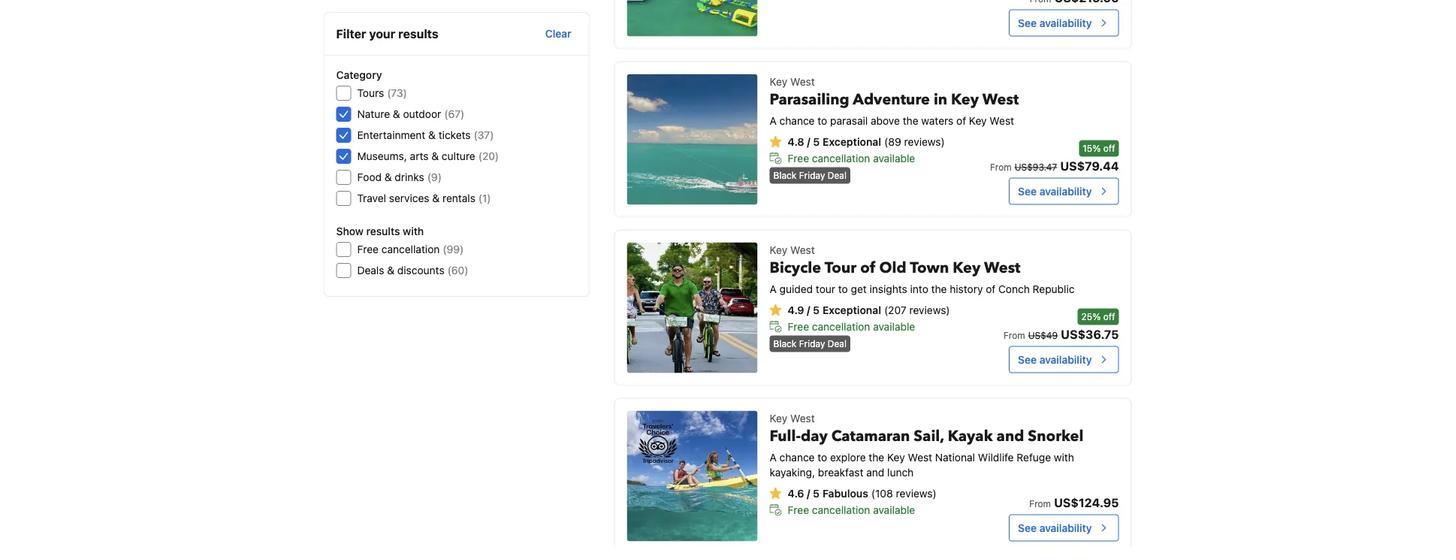 Task type: locate. For each thing, give the bounding box(es) containing it.
1 a from the top
[[770, 114, 777, 127]]

west right "waters"
[[990, 114, 1014, 127]]

/ right '4.8'
[[807, 135, 811, 148]]

reviews) for key
[[904, 135, 945, 148]]

2 vertical spatial of
[[986, 283, 996, 295]]

deals & discounts (60)
[[357, 264, 468, 277]]

1 horizontal spatial the
[[903, 114, 919, 127]]

filter your results
[[336, 27, 439, 41]]

1 vertical spatial of
[[861, 257, 876, 278]]

/
[[807, 135, 811, 148], [807, 304, 810, 316], [807, 487, 810, 499]]

key
[[770, 75, 788, 88], [951, 89, 979, 110], [969, 114, 987, 127], [770, 244, 788, 256], [953, 257, 981, 278], [770, 412, 788, 424], [887, 451, 905, 463]]

black friday deal down '4.8'
[[774, 170, 847, 181]]

2 exceptional from the top
[[823, 304, 881, 316]]

1 vertical spatial to
[[838, 283, 848, 295]]

0 vertical spatial of
[[957, 114, 966, 127]]

3 see availability from the top
[[1018, 353, 1092, 366]]

& down "(9)"
[[432, 192, 440, 204]]

1 vertical spatial off
[[1104, 312, 1115, 322]]

and up wildlife
[[997, 426, 1024, 446]]

1 see availability from the top
[[1018, 17, 1092, 29]]

available for in
[[873, 152, 915, 164]]

deal down 4.8 / 5 exceptional (89 reviews)
[[828, 170, 847, 181]]

from us$93.47 us$79.44
[[990, 159, 1119, 173]]

rentals
[[443, 192, 476, 204]]

availability for full-day catamaran sail, kayak and snorkel
[[1040, 522, 1092, 534]]

0 vertical spatial off
[[1104, 143, 1115, 154]]

adventure
[[853, 89, 930, 110]]

1 vertical spatial from
[[1004, 330, 1025, 341]]

results up free cancellation (99)
[[366, 225, 400, 237]]

1 vertical spatial and
[[867, 466, 885, 478]]

from
[[990, 162, 1012, 173], [1004, 330, 1025, 341], [1030, 499, 1051, 509]]

available for of
[[873, 320, 915, 333]]

kayak
[[948, 426, 993, 446]]

(20)
[[478, 150, 499, 162]]

guided
[[780, 283, 813, 295]]

with inside key west full-day catamaran sail, kayak and snorkel a chance to explore the key west national wildlife refuge with kayaking, breakfast and lunch
[[1054, 451, 1074, 463]]

cancellation for parasailing
[[812, 152, 870, 164]]

deal for parasailing
[[828, 170, 847, 181]]

us$49
[[1029, 330, 1058, 341]]

of up get
[[861, 257, 876, 278]]

2 black from the top
[[774, 339, 797, 349]]

2 / from the top
[[807, 304, 810, 316]]

from inside the from us$93.47 us$79.44
[[990, 162, 1012, 173]]

chance up kayaking,
[[780, 451, 815, 463]]

0 vertical spatial black
[[774, 170, 797, 181]]

availability for parasailing adventure in key west
[[1040, 185, 1092, 197]]

exceptional for tour
[[823, 304, 881, 316]]

cancellation down 4.8 / 5 exceptional (89 reviews)
[[812, 152, 870, 164]]

cancellation down 4.9 / 5 exceptional (207 reviews)
[[812, 320, 870, 333]]

2 available from the top
[[873, 320, 915, 333]]

free up deals
[[357, 243, 379, 255]]

see for full-day catamaran sail, kayak and snorkel
[[1018, 522, 1037, 534]]

see availability
[[1018, 17, 1092, 29], [1018, 185, 1092, 197], [1018, 353, 1092, 366], [1018, 522, 1092, 534]]

/ right 4.6 in the bottom right of the page
[[807, 487, 810, 499]]

2 free cancellation available from the top
[[788, 320, 915, 333]]

1 vertical spatial exceptional
[[823, 304, 881, 316]]

2 vertical spatial available
[[873, 504, 915, 516]]

2 horizontal spatial the
[[931, 283, 947, 295]]

5 for full-
[[813, 487, 820, 499]]

black down '4.8'
[[774, 170, 797, 181]]

0 vertical spatial the
[[903, 114, 919, 127]]

25%
[[1082, 312, 1101, 322]]

waters
[[921, 114, 954, 127]]

1 exceptional from the top
[[823, 135, 881, 148]]

to
[[818, 114, 828, 127], [838, 283, 848, 295], [818, 451, 828, 463]]

0 vertical spatial with
[[403, 225, 424, 237]]

the right above
[[903, 114, 919, 127]]

a
[[770, 114, 777, 127], [770, 283, 777, 295], [770, 451, 777, 463]]

black friday deal for bicycle
[[774, 339, 847, 349]]

a down "full-"
[[770, 451, 777, 463]]

3 a from the top
[[770, 451, 777, 463]]

breakfast
[[818, 466, 864, 478]]

free down 4.9
[[788, 320, 809, 333]]

to left get
[[838, 283, 848, 295]]

key up parasailing
[[770, 75, 788, 88]]

4 availability from the top
[[1040, 522, 1092, 534]]

nature & outdoor (67)
[[357, 108, 465, 120]]

0 vertical spatial exceptional
[[823, 135, 881, 148]]

0 horizontal spatial of
[[861, 257, 876, 278]]

0 vertical spatial a
[[770, 114, 777, 127]]

2 chance from the top
[[780, 451, 815, 463]]

free cancellation available
[[788, 152, 915, 164], [788, 320, 915, 333], [788, 504, 915, 516]]

0 vertical spatial friday
[[799, 170, 825, 181]]

1 vertical spatial the
[[931, 283, 947, 295]]

wildlife
[[978, 451, 1014, 463]]

1 free cancellation available from the top
[[788, 152, 915, 164]]

the right into
[[931, 283, 947, 295]]

from inside from us$49 us$36.75
[[1004, 330, 1025, 341]]

reviews) down "waters"
[[904, 135, 945, 148]]

the
[[903, 114, 919, 127], [931, 283, 947, 295], [869, 451, 885, 463]]

off right 25%
[[1104, 312, 1115, 322]]

3 available from the top
[[873, 504, 915, 516]]

2 a from the top
[[770, 283, 777, 295]]

25% off
[[1082, 312, 1115, 322]]

0 horizontal spatial and
[[867, 466, 885, 478]]

(99)
[[443, 243, 464, 255]]

1 deal from the top
[[828, 170, 847, 181]]

& down the (73) at the top
[[393, 108, 400, 120]]

a down parasailing
[[770, 114, 777, 127]]

& right deals
[[387, 264, 395, 277]]

deal down 4.9 / 5 exceptional (207 reviews)
[[828, 339, 847, 349]]

3 / from the top
[[807, 487, 810, 499]]

the down catamaran at the right bottom of page
[[869, 451, 885, 463]]

2 vertical spatial /
[[807, 487, 810, 499]]

friday down '4.8'
[[799, 170, 825, 181]]

show results with
[[336, 225, 424, 237]]

available
[[873, 152, 915, 164], [873, 320, 915, 333], [873, 504, 915, 516]]

2 vertical spatial from
[[1030, 499, 1051, 509]]

available down (89
[[873, 152, 915, 164]]

1 horizontal spatial of
[[957, 114, 966, 127]]

1 vertical spatial deal
[[828, 339, 847, 349]]

free cancellation available for adventure
[[788, 152, 915, 164]]

0 vertical spatial to
[[818, 114, 828, 127]]

key up lunch
[[887, 451, 905, 463]]

black down 4.9
[[774, 339, 797, 349]]

5 right '4.8'
[[813, 135, 820, 148]]

2 off from the top
[[1104, 312, 1115, 322]]

0 vertical spatial deal
[[828, 170, 847, 181]]

drinks
[[395, 171, 424, 183]]

0 horizontal spatial the
[[869, 451, 885, 463]]

(60)
[[448, 264, 468, 277]]

0 vertical spatial from
[[990, 162, 1012, 173]]

exceptional
[[823, 135, 881, 148], [823, 304, 881, 316]]

1 available from the top
[[873, 152, 915, 164]]

availability for bicycle tour of old town key west
[[1040, 353, 1092, 366]]

with up free cancellation (99)
[[403, 225, 424, 237]]

from left the us$93.47
[[990, 162, 1012, 173]]

free down 4.6 in the bottom right of the page
[[788, 504, 809, 516]]

4 see from the top
[[1018, 522, 1037, 534]]

off
[[1104, 143, 1115, 154], [1104, 312, 1115, 322]]

3 see from the top
[[1018, 353, 1037, 366]]

1 vertical spatial 5
[[813, 304, 820, 316]]

1 chance from the top
[[780, 114, 815, 127]]

fabulous
[[823, 487, 869, 499]]

1 vertical spatial a
[[770, 283, 777, 295]]

results
[[398, 27, 439, 41], [366, 225, 400, 237]]

0 vertical spatial black friday deal
[[774, 170, 847, 181]]

2 see availability from the top
[[1018, 185, 1092, 197]]

3 5 from the top
[[813, 487, 820, 499]]

2 vertical spatial the
[[869, 451, 885, 463]]

5 right 4.9
[[813, 304, 820, 316]]

& for outdoor
[[393, 108, 400, 120]]

free cancellation available down fabulous
[[788, 504, 915, 516]]

refuge
[[1017, 451, 1051, 463]]

insights
[[870, 283, 908, 295]]

availability inside see availability link
[[1040, 17, 1092, 29]]

/ right 4.9
[[807, 304, 810, 316]]

of right "waters"
[[957, 114, 966, 127]]

republic
[[1033, 283, 1075, 295]]

1 vertical spatial chance
[[780, 451, 815, 463]]

2 friday from the top
[[799, 339, 825, 349]]

0 vertical spatial and
[[997, 426, 1024, 446]]

day
[[801, 426, 828, 446]]

results right your
[[398, 27, 439, 41]]

1 friday from the top
[[799, 170, 825, 181]]

(89
[[884, 135, 902, 148]]

1 vertical spatial reviews)
[[910, 304, 950, 316]]

1 horizontal spatial and
[[997, 426, 1024, 446]]

see
[[1018, 17, 1037, 29], [1018, 185, 1037, 197], [1018, 353, 1037, 366], [1018, 522, 1037, 534]]

1 vertical spatial black friday deal
[[774, 339, 847, 349]]

catamaran
[[832, 426, 910, 446]]

free
[[788, 152, 809, 164], [357, 243, 379, 255], [788, 320, 809, 333], [788, 504, 809, 516]]

off right 15%
[[1104, 143, 1115, 154]]

0 vertical spatial reviews)
[[904, 135, 945, 148]]

from left us$49
[[1004, 330, 1025, 341]]

us$36.75
[[1061, 327, 1119, 341]]

2 vertical spatial reviews)
[[896, 487, 937, 499]]

cancellation down fabulous
[[812, 504, 870, 516]]

and
[[997, 426, 1024, 446], [867, 466, 885, 478]]

west up conch
[[984, 257, 1021, 278]]

0 vertical spatial /
[[807, 135, 811, 148]]

1 vertical spatial friday
[[799, 339, 825, 349]]

reviews) for old
[[910, 304, 950, 316]]

the inside the key west bicycle tour of old town key west a guided tour to get insights into the history of conch republic
[[931, 283, 947, 295]]

1 vertical spatial free cancellation available
[[788, 320, 915, 333]]

1 / from the top
[[807, 135, 811, 148]]

2 horizontal spatial of
[[986, 283, 996, 295]]

water sports adventure image
[[627, 0, 758, 37]]

1 black from the top
[[774, 170, 797, 181]]

food
[[357, 171, 382, 183]]

5 for parasailing
[[813, 135, 820, 148]]

5 right 4.6 in the bottom right of the page
[[813, 487, 820, 499]]

travel services & rentals (1)
[[357, 192, 491, 204]]

2 availability from the top
[[1040, 185, 1092, 197]]

black friday deal down 4.9
[[774, 339, 847, 349]]

4.9 / 5 exceptional (207 reviews)
[[788, 304, 950, 316]]

0 vertical spatial available
[[873, 152, 915, 164]]

the inside "key west parasailing adventure in key west a chance to parasail above the waters of key west"
[[903, 114, 919, 127]]

chance up '4.8'
[[780, 114, 815, 127]]

1 availability from the top
[[1040, 17, 1092, 29]]

lunch
[[887, 466, 914, 478]]

to down parasailing
[[818, 114, 828, 127]]

2 vertical spatial free cancellation available
[[788, 504, 915, 516]]

black
[[774, 170, 797, 181], [774, 339, 797, 349]]

cancellation
[[812, 152, 870, 164], [382, 243, 440, 255], [812, 320, 870, 333], [812, 504, 870, 516]]

a left guided
[[770, 283, 777, 295]]

friday down 4.9
[[799, 339, 825, 349]]

2 vertical spatial a
[[770, 451, 777, 463]]

2 5 from the top
[[813, 304, 820, 316]]

free cancellation available down 4.8 / 5 exceptional (89 reviews)
[[788, 152, 915, 164]]

see availability for full-day catamaran sail, kayak and snorkel
[[1018, 522, 1092, 534]]

museums, arts & culture (20)
[[357, 150, 499, 162]]

town
[[910, 257, 949, 278]]

2 deal from the top
[[828, 339, 847, 349]]

services
[[389, 192, 430, 204]]

0 vertical spatial 5
[[813, 135, 820, 148]]

1 vertical spatial /
[[807, 304, 810, 316]]

1 off from the top
[[1104, 143, 1115, 154]]

show
[[336, 225, 364, 237]]

tours
[[357, 87, 384, 99]]

chance
[[780, 114, 815, 127], [780, 451, 815, 463]]

from left us$124.95
[[1030, 499, 1051, 509]]

1 vertical spatial black
[[774, 339, 797, 349]]

from for bicycle tour of old town key west
[[1004, 330, 1025, 341]]

1 horizontal spatial with
[[1054, 451, 1074, 463]]

2 black friday deal from the top
[[774, 339, 847, 349]]

a inside the key west bicycle tour of old town key west a guided tour to get insights into the history of conch republic
[[770, 283, 777, 295]]

0 vertical spatial free cancellation available
[[788, 152, 915, 164]]

2 vertical spatial to
[[818, 451, 828, 463]]

1 5 from the top
[[813, 135, 820, 148]]

exceptional down parasail
[[823, 135, 881, 148]]

free cancellation available for day
[[788, 504, 915, 516]]

15% off
[[1083, 143, 1115, 154]]

& right food
[[385, 171, 392, 183]]

1 vertical spatial available
[[873, 320, 915, 333]]

reviews) down into
[[910, 304, 950, 316]]

of left conch
[[986, 283, 996, 295]]

west up day
[[791, 412, 815, 424]]

3 free cancellation available from the top
[[788, 504, 915, 516]]

see availability inside see availability link
[[1018, 17, 1092, 29]]

of
[[957, 114, 966, 127], [861, 257, 876, 278], [986, 283, 996, 295]]

bicycle tour of old town key west image
[[627, 242, 758, 373]]

black friday deal
[[774, 170, 847, 181], [774, 339, 847, 349]]

filter
[[336, 27, 366, 41]]

availability
[[1040, 17, 1092, 29], [1040, 185, 1092, 197], [1040, 353, 1092, 366], [1040, 522, 1092, 534]]

4 see availability from the top
[[1018, 522, 1092, 534]]

full-day catamaran sail, kayak and snorkel image
[[627, 411, 758, 541]]

a inside "key west parasailing adventure in key west a chance to parasail above the waters of key west"
[[770, 114, 777, 127]]

with down 'snorkel'
[[1054, 451, 1074, 463]]

available for catamaran
[[873, 504, 915, 516]]

tours (73)
[[357, 87, 407, 99]]

3 availability from the top
[[1040, 353, 1092, 366]]

parasailing
[[770, 89, 850, 110]]

tour
[[816, 283, 836, 295]]

west up parasailing
[[791, 75, 815, 88]]

and up '(108'
[[867, 466, 885, 478]]

to down day
[[818, 451, 828, 463]]

2 vertical spatial 5
[[813, 487, 820, 499]]

key up the bicycle
[[770, 244, 788, 256]]

chance inside "key west parasailing adventure in key west a chance to parasail above the waters of key west"
[[780, 114, 815, 127]]

0 vertical spatial chance
[[780, 114, 815, 127]]

a inside key west full-day catamaran sail, kayak and snorkel a chance to explore the key west national wildlife refuge with kayaking, breakfast and lunch
[[770, 451, 777, 463]]

2 see from the top
[[1018, 185, 1037, 197]]

1 vertical spatial with
[[1054, 451, 1074, 463]]

old
[[880, 257, 907, 278]]

5
[[813, 135, 820, 148], [813, 304, 820, 316], [813, 487, 820, 499]]

to inside key west full-day catamaran sail, kayak and snorkel a chance to explore the key west national wildlife refuge with kayaking, breakfast and lunch
[[818, 451, 828, 463]]

/ for bicycle
[[807, 304, 810, 316]]

tour
[[825, 257, 857, 278]]

free cancellation (99)
[[357, 243, 464, 255]]

free down '4.8'
[[788, 152, 809, 164]]

(37)
[[474, 129, 494, 141]]

1 black friday deal from the top
[[774, 170, 847, 181]]

exceptional down get
[[823, 304, 881, 316]]

your
[[369, 27, 395, 41]]

free cancellation available down 4.9 / 5 exceptional (207 reviews)
[[788, 320, 915, 333]]

friday
[[799, 170, 825, 181], [799, 339, 825, 349]]

available down (207 at bottom
[[873, 320, 915, 333]]

& up museums, arts & culture (20)
[[428, 129, 436, 141]]

available down '(108'
[[873, 504, 915, 516]]

reviews) down lunch
[[896, 487, 937, 499]]



Task type: vqa. For each thing, say whether or not it's contained in the screenshot.


Task type: describe. For each thing, give the bounding box(es) containing it.
tickets
[[439, 129, 471, 141]]

from for parasailing adventure in key west
[[990, 162, 1012, 173]]

see availability link
[[614, 0, 1132, 49]]

into
[[910, 283, 929, 295]]

(207
[[884, 304, 907, 316]]

see availability for bicycle tour of old town key west
[[1018, 353, 1092, 366]]

discounts
[[397, 264, 445, 277]]

& for discounts
[[387, 264, 395, 277]]

history
[[950, 283, 983, 295]]

friday for parasailing
[[799, 170, 825, 181]]

category
[[336, 69, 382, 81]]

west right in
[[983, 89, 1019, 110]]

4.6
[[788, 487, 804, 499]]

free for bicycle
[[788, 320, 809, 333]]

us$124.95
[[1054, 495, 1119, 510]]

in
[[934, 89, 948, 110]]

free cancellation available for tour
[[788, 320, 915, 333]]

explore
[[830, 451, 866, 463]]

4.8 / 5 exceptional (89 reviews)
[[788, 135, 945, 148]]

above
[[871, 114, 900, 127]]

4.9
[[788, 304, 804, 316]]

off for bicycle tour of old town key west
[[1104, 312, 1115, 322]]

15%
[[1083, 143, 1101, 154]]

kayaking,
[[770, 466, 815, 478]]

/ for full-
[[807, 487, 810, 499]]

black friday deal for parasailing
[[774, 170, 847, 181]]

arts
[[410, 150, 429, 162]]

(73)
[[387, 87, 407, 99]]

free for parasailing
[[788, 152, 809, 164]]

deals
[[357, 264, 384, 277]]

cancellation for full-
[[812, 504, 870, 516]]

off for parasailing adventure in key west
[[1104, 143, 1115, 154]]

west up the bicycle
[[791, 244, 815, 256]]

entertainment
[[357, 129, 426, 141]]

snorkel
[[1028, 426, 1084, 446]]

of inside "key west parasailing adventure in key west a chance to parasail above the waters of key west"
[[957, 114, 966, 127]]

key right "waters"
[[969, 114, 987, 127]]

key right in
[[951, 89, 979, 110]]

us$93.47
[[1015, 162, 1057, 173]]

clear
[[545, 27, 572, 40]]

friday for bicycle
[[799, 339, 825, 349]]

culture
[[442, 150, 475, 162]]

food & drinks (9)
[[357, 171, 442, 183]]

exceptional for adventure
[[823, 135, 881, 148]]

(1)
[[479, 192, 491, 204]]

cancellation up deals & discounts (60)
[[382, 243, 440, 255]]

(67)
[[444, 108, 465, 120]]

a for bicycle
[[770, 283, 777, 295]]

black for parasailing
[[774, 170, 797, 181]]

entertainment & tickets (37)
[[357, 129, 494, 141]]

key up history
[[953, 257, 981, 278]]

5 for bicycle
[[813, 304, 820, 316]]

from us$49 us$36.75
[[1004, 327, 1119, 341]]

outdoor
[[403, 108, 441, 120]]

deal for bicycle
[[828, 339, 847, 349]]

a for full-
[[770, 451, 777, 463]]

get
[[851, 283, 867, 295]]

from inside from us$124.95
[[1030, 499, 1051, 509]]

(9)
[[427, 171, 442, 183]]

from us$124.95
[[1030, 495, 1119, 510]]

free for full-
[[788, 504, 809, 516]]

(108
[[872, 487, 893, 499]]

key west full-day catamaran sail, kayak and snorkel a chance to explore the key west national wildlife refuge with kayaking, breakfast and lunch
[[770, 412, 1084, 478]]

0 horizontal spatial with
[[403, 225, 424, 237]]

black for bicycle
[[774, 339, 797, 349]]

4.8
[[788, 135, 805, 148]]

reviews) for sail,
[[896, 487, 937, 499]]

key west bicycle tour of old town key west a guided tour to get insights into the history of conch republic
[[770, 244, 1075, 295]]

us$79.44
[[1060, 159, 1119, 173]]

see for parasailing adventure in key west
[[1018, 185, 1037, 197]]

conch
[[999, 283, 1030, 295]]

bicycle
[[770, 257, 821, 278]]

1 vertical spatial results
[[366, 225, 400, 237]]

to inside the key west bicycle tour of old town key west a guided tour to get insights into the history of conch republic
[[838, 283, 848, 295]]

/ for parasailing
[[807, 135, 811, 148]]

& for drinks
[[385, 171, 392, 183]]

parasail
[[830, 114, 868, 127]]

see for bicycle tour of old town key west
[[1018, 353, 1037, 366]]

clear button
[[539, 20, 578, 47]]

see availability for parasailing adventure in key west
[[1018, 185, 1092, 197]]

parasailing adventure in key west image
[[627, 74, 758, 205]]

national
[[935, 451, 975, 463]]

0 vertical spatial results
[[398, 27, 439, 41]]

to inside "key west parasailing adventure in key west a chance to parasail above the waters of key west"
[[818, 114, 828, 127]]

1 see from the top
[[1018, 17, 1037, 29]]

chance inside key west full-day catamaran sail, kayak and snorkel a chance to explore the key west national wildlife refuge with kayaking, breakfast and lunch
[[780, 451, 815, 463]]

& for tickets
[[428, 129, 436, 141]]

full-
[[770, 426, 801, 446]]

museums,
[[357, 150, 407, 162]]

4.6 / 5 fabulous (108 reviews)
[[788, 487, 937, 499]]

key west parasailing adventure in key west a chance to parasail above the waters of key west
[[770, 75, 1019, 127]]

west down 'sail,'
[[908, 451, 933, 463]]

key up "full-"
[[770, 412, 788, 424]]

sail,
[[914, 426, 944, 446]]

nature
[[357, 108, 390, 120]]

& right the arts
[[432, 150, 439, 162]]

cancellation for bicycle
[[812, 320, 870, 333]]

travel
[[357, 192, 386, 204]]

the inside key west full-day catamaran sail, kayak and snorkel a chance to explore the key west national wildlife refuge with kayaking, breakfast and lunch
[[869, 451, 885, 463]]



